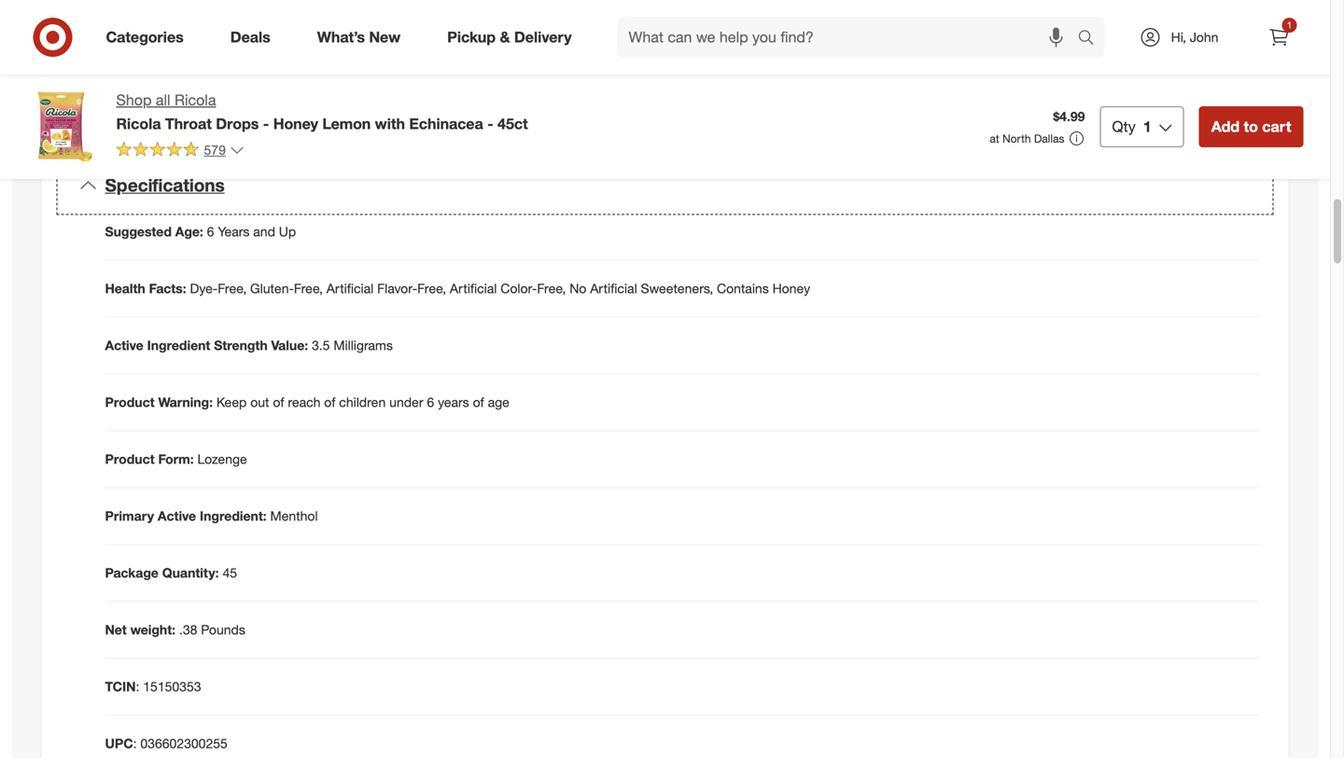 Task type: locate. For each thing, give the bounding box(es) containing it.
2 throat from the left
[[446, 44, 480, 60]]

drops
[[216, 115, 259, 133]]

0 horizontal spatial throat
[[212, 44, 246, 60]]

colorings
[[422, 96, 476, 112]]

1 vertical spatial gluten-
[[250, 281, 294, 297]]

1 horizontal spatial 1
[[1287, 19, 1292, 31]]

- down colors, at the left top of page
[[263, 115, 269, 133]]

artificial left the sweeteners,
[[590, 281, 637, 297]]

vegetarian
[[269, 70, 330, 86]]

ricola down shop
[[116, 115, 161, 133]]

cough
[[164, 18, 200, 34], [359, 18, 395, 34]]

form:
[[158, 452, 194, 468]]

gluten- up shop
[[124, 70, 167, 86]]

2 horizontal spatial artificial
[[590, 281, 637, 297]]

and right the pain
[[278, 44, 300, 60]]

under
[[389, 395, 423, 411]]

honey down natural
[[273, 115, 318, 133]]

0 horizontal spatial artificial
[[327, 281, 374, 297]]

1 product from the top
[[105, 395, 155, 411]]

cough up itchy
[[359, 18, 395, 34]]

0 vertical spatial no
[[124, 96, 141, 112]]

0 vertical spatial :
[[136, 679, 139, 696]]

keep
[[216, 395, 247, 411]]

2 product from the top
[[105, 452, 155, 468]]

honey right contains
[[773, 281, 810, 297]]

0 vertical spatial gluten-
[[124, 70, 167, 86]]

6 left years
[[427, 395, 434, 411]]

upc
[[105, 736, 133, 753]]

1 horizontal spatial of
[[324, 395, 336, 411]]

no left all
[[124, 96, 141, 112]]

0 horizontal spatial or
[[235, 96, 247, 112]]

no right color-
[[570, 281, 587, 297]]

throat
[[165, 115, 212, 133]]

and
[[278, 44, 300, 60], [243, 70, 265, 86], [396, 96, 418, 112], [253, 224, 275, 240]]

0 vertical spatial or
[[465, 18, 477, 34]]

pounds
[[201, 622, 245, 639]]

1 horizontal spatial cough
[[359, 18, 395, 34]]

1 vertical spatial no
[[570, 281, 587, 297]]

2 vertical spatial ricola
[[116, 115, 161, 133]]

throat down colds
[[446, 44, 480, 60]]

artificial left color-
[[450, 281, 497, 297]]

1 vertical spatial 6
[[427, 395, 434, 411]]

only
[[479, 96, 503, 112]]

what's
[[317, 28, 365, 46]]

deals
[[230, 28, 270, 46]]

2 horizontal spatial of
[[473, 395, 484, 411]]

artificial left flavor-
[[327, 281, 374, 297]]

0 horizontal spatial gluten-
[[124, 70, 167, 86]]

$4.99
[[1053, 108, 1085, 125]]

45
[[223, 565, 237, 582]]

0 vertical spatial ricola
[[124, 18, 160, 34]]

or
[[465, 18, 477, 34], [235, 96, 247, 112]]

gluten-
[[124, 70, 167, 86], [250, 281, 294, 297]]

- down only
[[487, 115, 493, 133]]

3 of from the left
[[473, 395, 484, 411]]

of right reach
[[324, 395, 336, 411]]

suggested
[[105, 224, 172, 240]]

temporarily
[[241, 18, 307, 34]]

1 horizontal spatial active
[[158, 508, 196, 525]]

1 right qty
[[1143, 118, 1152, 136]]

milligrams
[[334, 338, 393, 354]]

categories
[[106, 28, 184, 46]]

pickup
[[447, 28, 496, 46]]

product form: lozenge
[[105, 452, 247, 468]]

and up with
[[396, 96, 418, 112]]

ricola up "alleviates"
[[124, 18, 160, 34]]

cough up sore
[[164, 18, 200, 34]]

primary active ingredient: menthol
[[105, 508, 318, 525]]

: for tcin
[[136, 679, 139, 696]]

0 horizontal spatial 1
[[1143, 118, 1152, 136]]

kosher,
[[197, 70, 240, 86]]

active right primary
[[158, 508, 196, 525]]

active left ingredient
[[105, 338, 143, 354]]

1 horizontal spatial throat
[[446, 44, 480, 60]]

1 right john
[[1287, 19, 1292, 31]]

1 horizontal spatial artificial
[[450, 281, 497, 297]]

allergy
[[404, 44, 442, 60]]

facts:
[[149, 281, 186, 297]]

or up drops
[[235, 96, 247, 112]]

:
[[136, 679, 139, 696], [133, 736, 137, 753]]

years
[[218, 224, 250, 240]]

sweeteners,
[[641, 281, 713, 297]]

&
[[500, 28, 510, 46]]

of right out
[[273, 395, 284, 411]]

1 vertical spatial or
[[235, 96, 247, 112]]

tcin : 15150353
[[105, 679, 201, 696]]

or right colds
[[465, 18, 477, 34]]

0 vertical spatial active
[[105, 338, 143, 354]]

product left warning:
[[105, 395, 155, 411]]

0 horizontal spatial -
[[263, 115, 269, 133]]

package quantity: 45
[[105, 565, 237, 582]]

color-
[[501, 281, 537, 297]]

honey inside shop all ricola ricola throat drops - honey lemon with echinacea - 45ct
[[273, 115, 318, 133]]

6 right "age:"
[[207, 224, 214, 240]]

: left '036602300255' at the bottom
[[133, 736, 137, 753]]

active
[[105, 338, 143, 354], [158, 508, 196, 525]]

: for upc
[[133, 736, 137, 753]]

throat
[[212, 44, 246, 60], [446, 44, 480, 60]]

value:
[[271, 338, 308, 354]]

What can we help you find? suggestions appear below search field
[[618, 17, 1082, 58]]

036602300255
[[140, 736, 228, 753]]

1 vertical spatial :
[[133, 736, 137, 753]]

1 horizontal spatial 6
[[427, 395, 434, 411]]

579
[[204, 142, 226, 158]]

0 horizontal spatial cough
[[164, 18, 200, 34]]

image of ricola throat drops - honey lemon with echinacea - 45ct image
[[27, 90, 101, 164]]

product for product warning: keep out of reach of children under 6 years of age
[[105, 395, 155, 411]]

2 of from the left
[[324, 395, 336, 411]]

of
[[273, 395, 284, 411], [324, 395, 336, 411], [473, 395, 484, 411]]

1 link
[[1259, 17, 1300, 58]]

qty 1
[[1112, 118, 1152, 136]]

: left 15150353
[[136, 679, 139, 696]]

1
[[1287, 19, 1292, 31], [1143, 118, 1152, 136]]

product warning: keep out of reach of children under 6 years of age
[[105, 395, 510, 411]]

2 cough from the left
[[359, 18, 395, 34]]

1 vertical spatial product
[[105, 452, 155, 468]]

contains
[[717, 281, 769, 297]]

ricola cough drops temporarily relieves cough from colds or irritation
[[124, 18, 528, 34]]

gluten- down up
[[250, 281, 294, 297]]

0 horizontal spatial 6
[[207, 224, 214, 240]]

product left form:
[[105, 452, 155, 468]]

1 vertical spatial active
[[158, 508, 196, 525]]

1 cough from the left
[[164, 18, 200, 34]]

0 horizontal spatial of
[[273, 395, 284, 411]]

throat up the gluten-free, kosher, and vegetarian
[[212, 44, 246, 60]]

colds
[[429, 18, 461, 34]]

gluten-free, kosher, and vegetarian
[[124, 70, 330, 86]]

irritation
[[480, 18, 528, 34]]

0 vertical spatial product
[[105, 395, 155, 411]]

flavors
[[194, 96, 232, 112]]

primary
[[105, 508, 154, 525]]

of left age
[[473, 395, 484, 411]]

delivery
[[514, 28, 572, 46]]

honey
[[273, 115, 318, 133], [773, 281, 810, 297]]

0 horizontal spatial honey
[[273, 115, 318, 133]]

colors,
[[251, 96, 290, 112]]

1 horizontal spatial -
[[487, 115, 493, 133]]

package
[[105, 565, 159, 582]]

upc : 036602300255
[[105, 736, 228, 753]]

free,
[[167, 70, 193, 86]]

age
[[488, 395, 510, 411]]

ricola up the throat
[[175, 91, 216, 109]]

active ingredient strength value: 3.5 milligrams
[[105, 338, 393, 354]]

1 vertical spatial honey
[[773, 281, 810, 297]]

0 vertical spatial honey
[[273, 115, 318, 133]]

at north dallas
[[990, 132, 1065, 146]]

net weight: .38 pounds
[[105, 622, 245, 639]]

health
[[105, 281, 145, 297]]



Task type: vqa. For each thing, say whether or not it's contained in the screenshot.


Task type: describe. For each thing, give the bounding box(es) containing it.
from
[[399, 18, 426, 34]]

1 artificial from the left
[[327, 281, 374, 297]]

soothes
[[304, 44, 351, 60]]

0 horizontal spatial no
[[124, 96, 141, 112]]

new
[[369, 28, 401, 46]]

deals link
[[214, 17, 294, 58]]

1 horizontal spatial gluten-
[[250, 281, 294, 297]]

and left up
[[253, 224, 275, 240]]

pain
[[250, 44, 275, 60]]

qty
[[1112, 118, 1136, 136]]

1 of from the left
[[273, 395, 284, 411]]

3 free, from the left
[[417, 281, 446, 297]]

579 link
[[116, 141, 244, 162]]

.38
[[179, 622, 197, 639]]

1 horizontal spatial honey
[[773, 281, 810, 297]]

no artificial flavors or colors, natural flavorings and colorings only
[[124, 96, 503, 112]]

menthol
[[270, 508, 318, 525]]

at
[[990, 132, 1000, 146]]

specifications
[[105, 174, 225, 196]]

1 vertical spatial ricola
[[175, 91, 216, 109]]

shop
[[116, 91, 152, 109]]

cart
[[1262, 118, 1292, 136]]

tcin
[[105, 679, 136, 696]]

add to cart button
[[1199, 106, 1304, 148]]

all
[[156, 91, 170, 109]]

search button
[[1069, 17, 1114, 62]]

an
[[354, 44, 369, 60]]

1 throat from the left
[[212, 44, 246, 60]]

children
[[339, 395, 386, 411]]

sore
[[183, 44, 208, 60]]

what's new link
[[301, 17, 424, 58]]

hi,
[[1171, 29, 1186, 45]]

alleviates sore throat pain and soothes an itchy allergy throat
[[124, 44, 480, 60]]

flavorings
[[337, 96, 393, 112]]

45ct
[[498, 115, 528, 133]]

add to cart
[[1211, 118, 1292, 136]]

john
[[1190, 29, 1219, 45]]

age:
[[175, 224, 203, 240]]

weight:
[[130, 622, 176, 639]]

out
[[250, 395, 269, 411]]

to
[[1244, 118, 1258, 136]]

echinacea
[[409, 115, 483, 133]]

pickup & delivery link
[[431, 17, 595, 58]]

3 artificial from the left
[[590, 281, 637, 297]]

hi, john
[[1171, 29, 1219, 45]]

2 - from the left
[[487, 115, 493, 133]]

0 vertical spatial 6
[[207, 224, 214, 240]]

ingredient:
[[200, 508, 267, 525]]

15150353
[[143, 679, 201, 696]]

product for product form: lozenge
[[105, 452, 155, 468]]

specifications button
[[56, 156, 1274, 215]]

net
[[105, 622, 127, 639]]

drops
[[204, 18, 238, 34]]

up
[[279, 224, 296, 240]]

quantity:
[[162, 565, 219, 582]]

1 vertical spatial 1
[[1143, 118, 1152, 136]]

reach
[[288, 395, 321, 411]]

warning:
[[158, 395, 213, 411]]

suggested age: 6 years and up
[[105, 224, 296, 240]]

with
[[375, 115, 405, 133]]

0 horizontal spatial active
[[105, 338, 143, 354]]

shop all ricola ricola throat drops - honey lemon with echinacea - 45ct
[[116, 91, 528, 133]]

add
[[1211, 118, 1240, 136]]

ingredient
[[147, 338, 210, 354]]

alleviates
[[124, 44, 179, 60]]

1 horizontal spatial or
[[465, 18, 477, 34]]

flavor-
[[377, 281, 417, 297]]

2 artificial from the left
[[450, 281, 497, 297]]

pickup & delivery
[[447, 28, 572, 46]]

strength
[[214, 338, 268, 354]]

0 vertical spatial 1
[[1287, 19, 1292, 31]]

1 free, from the left
[[218, 281, 247, 297]]

dallas
[[1034, 132, 1065, 146]]

4 free, from the left
[[537, 281, 566, 297]]

and down the pain
[[243, 70, 265, 86]]

1 horizontal spatial no
[[570, 281, 587, 297]]

2 free, from the left
[[294, 281, 323, 297]]

lemon
[[322, 115, 371, 133]]

relieves
[[311, 18, 355, 34]]

dye-
[[190, 281, 218, 297]]

health facts: dye-free, gluten-free, artificial flavor-free, artificial color-free, no artificial sweeteners, contains honey
[[105, 281, 810, 297]]

lozenge
[[197, 452, 247, 468]]

natural
[[293, 96, 333, 112]]

1 - from the left
[[263, 115, 269, 133]]

search
[[1069, 30, 1114, 48]]

north
[[1003, 132, 1031, 146]]

years
[[438, 395, 469, 411]]

what's new
[[317, 28, 401, 46]]



